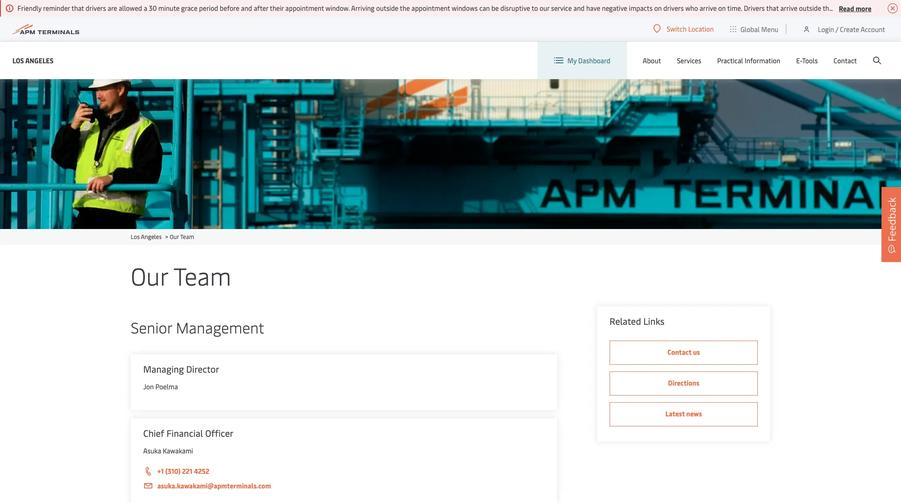 Task type: locate. For each thing, give the bounding box(es) containing it.
1 appointment from the left
[[286, 3, 324, 12]]

related links contact us
[[610, 315, 700, 357]]

1 and from the left
[[241, 3, 252, 12]]

our right '>'
[[170, 233, 179, 241]]

3 appointment from the left
[[839, 3, 877, 12]]

la-our team image
[[0, 79, 902, 229]]

our
[[170, 233, 179, 241], [131, 259, 168, 292]]

0 horizontal spatial that
[[72, 3, 84, 12]]

on
[[655, 3, 662, 12], [719, 3, 726, 12]]

1 horizontal spatial appointment
[[412, 3, 450, 12]]

1 horizontal spatial arrive
[[781, 3, 798, 12]]

practical information
[[718, 56, 781, 65]]

reminder
[[43, 3, 70, 12]]

0 vertical spatial team
[[180, 233, 194, 241]]

can
[[480, 3, 490, 12]]

drivers left who
[[664, 3, 684, 12]]

outside left the
[[376, 3, 399, 12]]

create
[[840, 24, 860, 34]]

1 vertical spatial angeles
[[141, 233, 162, 241]]

windows
[[452, 3, 478, 12]]

their left read
[[823, 3, 837, 12]]

appointment left window. on the top
[[286, 3, 324, 12]]

dashboard
[[579, 56, 611, 65]]

about
[[643, 56, 662, 65]]

2 outside from the left
[[800, 3, 822, 12]]

2 that from the left
[[767, 3, 779, 12]]

0 horizontal spatial angeles
[[25, 56, 54, 65]]

their right after
[[270, 3, 284, 12]]

location
[[689, 24, 714, 33]]

1 vertical spatial los
[[131, 233, 140, 241]]

1 vertical spatial team
[[174, 259, 231, 292]]

+1 (310) 221 4252
[[157, 467, 210, 476]]

on left time.
[[719, 3, 726, 12]]

services button
[[677, 42, 702, 79]]

about button
[[643, 42, 662, 79]]

kawakami
[[163, 446, 193, 455]]

0 horizontal spatial appointment
[[286, 3, 324, 12]]

1 horizontal spatial outside
[[800, 3, 822, 12]]

read more
[[839, 4, 872, 13]]

1 horizontal spatial los
[[131, 233, 140, 241]]

us
[[693, 347, 700, 357]]

negative
[[602, 3, 628, 12]]

links
[[644, 315, 665, 327]]

login / create account link
[[803, 17, 886, 41]]

practical information button
[[718, 42, 781, 79]]

account
[[861, 24, 886, 34]]

drivers left the are
[[86, 3, 106, 12]]

chief financial officer
[[143, 427, 234, 440]]

1 horizontal spatial los angeles link
[[131, 233, 162, 241]]

1 horizontal spatial our
[[170, 233, 179, 241]]

asuka.kawakami@apmterminals.com link
[[143, 481, 545, 491]]

0 horizontal spatial on
[[655, 3, 662, 12]]

1 horizontal spatial drivers
[[664, 3, 684, 12]]

1 horizontal spatial their
[[823, 3, 837, 12]]

our down los angeles > our team
[[131, 259, 168, 292]]

officer
[[205, 427, 234, 440]]

that right reminder
[[72, 3, 84, 12]]

friendly
[[17, 3, 42, 12]]

1 vertical spatial our
[[131, 259, 168, 292]]

my
[[568, 56, 577, 65]]

team
[[180, 233, 194, 241], [174, 259, 231, 292]]

outside up "login"
[[800, 3, 822, 12]]

managing
[[143, 363, 184, 375]]

arrive right drivers at the top right
[[781, 3, 798, 12]]

that
[[72, 3, 84, 12], [767, 3, 779, 12]]

arrive
[[700, 3, 717, 12], [781, 3, 798, 12]]

senior
[[131, 317, 172, 337]]

impacts
[[629, 3, 653, 12]]

+1 (310) 221 4252 link
[[143, 466, 545, 477]]

global menu button
[[723, 16, 787, 41]]

0 horizontal spatial outside
[[376, 3, 399, 12]]

after
[[254, 3, 268, 12]]

feedback
[[885, 197, 899, 242]]

30
[[149, 3, 157, 12]]

management
[[176, 317, 264, 337]]

0 horizontal spatial arrive
[[700, 3, 717, 12]]

angeles for los angeles > our team
[[141, 233, 162, 241]]

0 horizontal spatial drivers
[[86, 3, 106, 12]]

2 on from the left
[[719, 3, 726, 12]]

financial
[[167, 427, 203, 440]]

221
[[182, 467, 193, 476]]

los angeles link
[[12, 55, 54, 66], [131, 233, 162, 241]]

switch
[[667, 24, 687, 33]]

director
[[186, 363, 219, 375]]

drivers
[[86, 3, 106, 12], [664, 3, 684, 12]]

0 horizontal spatial and
[[241, 3, 252, 12]]

contact
[[834, 56, 857, 65], [668, 347, 692, 357]]

0 horizontal spatial contact
[[668, 347, 692, 357]]

directions
[[668, 378, 700, 387]]

related
[[610, 315, 642, 327]]

their
[[270, 3, 284, 12], [823, 3, 837, 12]]

allowed
[[119, 3, 142, 12]]

to
[[532, 3, 538, 12]]

1 vertical spatial contact
[[668, 347, 692, 357]]

my dashboard button
[[554, 42, 611, 79]]

0 vertical spatial los
[[12, 56, 24, 65]]

1 horizontal spatial and
[[574, 3, 585, 12]]

that right drivers at the top right
[[767, 3, 779, 12]]

and left after
[[241, 3, 252, 12]]

chief
[[143, 427, 164, 440]]

services
[[677, 56, 702, 65]]

1 vertical spatial los angeles link
[[131, 233, 162, 241]]

contact left us
[[668, 347, 692, 357]]

2 horizontal spatial appointment
[[839, 3, 877, 12]]

>
[[165, 233, 168, 241]]

and left have
[[574, 3, 585, 12]]

close alert image
[[888, 3, 898, 13]]

0 horizontal spatial los
[[12, 56, 24, 65]]

1 horizontal spatial that
[[767, 3, 779, 12]]

los for los angeles
[[12, 56, 24, 65]]

arrive right who
[[700, 3, 717, 12]]

0 vertical spatial los angeles link
[[12, 55, 54, 66]]

0 vertical spatial contact
[[834, 56, 857, 65]]

1 horizontal spatial on
[[719, 3, 726, 12]]

our team
[[131, 259, 231, 292]]

drivers
[[744, 3, 765, 12]]

on right impacts
[[655, 3, 662, 12]]

outside
[[376, 3, 399, 12], [800, 3, 822, 12]]

and
[[241, 3, 252, 12], [574, 3, 585, 12]]

0 vertical spatial angeles
[[25, 56, 54, 65]]

1 drivers from the left
[[86, 3, 106, 12]]

switch location button
[[654, 24, 714, 33]]

1 horizontal spatial contact
[[834, 56, 857, 65]]

be
[[492, 3, 499, 12]]

appointment
[[286, 3, 324, 12], [412, 3, 450, 12], [839, 3, 877, 12]]

0 horizontal spatial their
[[270, 3, 284, 12]]

appointment up login / create account
[[839, 3, 877, 12]]

2 drivers from the left
[[664, 3, 684, 12]]

contact down login / create account link
[[834, 56, 857, 65]]

1 horizontal spatial angeles
[[141, 233, 162, 241]]

appointment right the
[[412, 3, 450, 12]]

have
[[587, 3, 601, 12]]



Task type: vqa. For each thing, say whether or not it's contained in the screenshot.
the left as
no



Task type: describe. For each thing, give the bounding box(es) containing it.
2 their from the left
[[823, 3, 837, 12]]

period
[[199, 3, 218, 12]]

e-tools button
[[797, 42, 818, 79]]

latest news link
[[610, 402, 758, 427]]

time.
[[728, 3, 743, 12]]

los angeles > our team
[[131, 233, 194, 241]]

who
[[686, 3, 698, 12]]

0 horizontal spatial our
[[131, 259, 168, 292]]

service
[[551, 3, 572, 12]]

/
[[836, 24, 839, 34]]

1 on from the left
[[655, 3, 662, 12]]

arriving
[[351, 3, 375, 12]]

menu
[[762, 24, 779, 34]]

e-
[[797, 56, 803, 65]]

latest news
[[666, 409, 702, 418]]

1 that from the left
[[72, 3, 84, 12]]

global menu
[[741, 24, 779, 34]]

more
[[856, 4, 872, 13]]

news
[[687, 409, 702, 418]]

practical
[[718, 56, 744, 65]]

asuka
[[143, 446, 161, 455]]

4252
[[194, 467, 210, 476]]

read more button
[[839, 3, 872, 13]]

contact us link
[[610, 341, 758, 365]]

minute
[[158, 3, 180, 12]]

friendly reminder that drivers are allowed a 30 minute grace period before and after their appointment window. arriving outside the appointment windows can be disruptive to our service and have negative impacts on drivers who arrive on time. drivers that arrive outside their appointment window
[[17, 3, 902, 12]]

los angeles
[[12, 56, 54, 65]]

global
[[741, 24, 760, 34]]

window.
[[326, 3, 350, 12]]

contact inside related links contact us
[[668, 347, 692, 357]]

asuka kawakami
[[143, 446, 193, 455]]

disruptive
[[501, 3, 530, 12]]

feedback button
[[882, 187, 902, 262]]

angeles for los angeles
[[25, 56, 54, 65]]

los for los angeles > our team
[[131, 233, 140, 241]]

login / create account
[[818, 24, 886, 34]]

grace
[[181, 3, 198, 12]]

1 their from the left
[[270, 3, 284, 12]]

0 vertical spatial our
[[170, 233, 179, 241]]

my dashboard
[[568, 56, 611, 65]]

contact button
[[834, 42, 857, 79]]

jon
[[143, 382, 154, 391]]

jon poelma
[[143, 382, 178, 391]]

information
[[745, 56, 781, 65]]

login
[[818, 24, 835, 34]]

directions link
[[610, 372, 758, 396]]

the
[[400, 3, 410, 12]]

tools
[[803, 56, 818, 65]]

window
[[879, 3, 902, 12]]

senior management
[[131, 317, 264, 337]]

e-tools
[[797, 56, 818, 65]]

(310)
[[165, 467, 181, 476]]

2 and from the left
[[574, 3, 585, 12]]

a
[[144, 3, 147, 12]]

before
[[220, 3, 240, 12]]

asuka.kawakami@apmterminals.com
[[157, 481, 271, 490]]

1 outside from the left
[[376, 3, 399, 12]]

+1
[[157, 467, 164, 476]]

managing director
[[143, 363, 219, 375]]

our
[[540, 3, 550, 12]]

0 horizontal spatial los angeles link
[[12, 55, 54, 66]]

2 arrive from the left
[[781, 3, 798, 12]]

latest
[[666, 409, 685, 418]]

switch location
[[667, 24, 714, 33]]

are
[[108, 3, 117, 12]]

2 appointment from the left
[[412, 3, 450, 12]]

1 arrive from the left
[[700, 3, 717, 12]]

poelma
[[156, 382, 178, 391]]

read
[[839, 4, 855, 13]]



